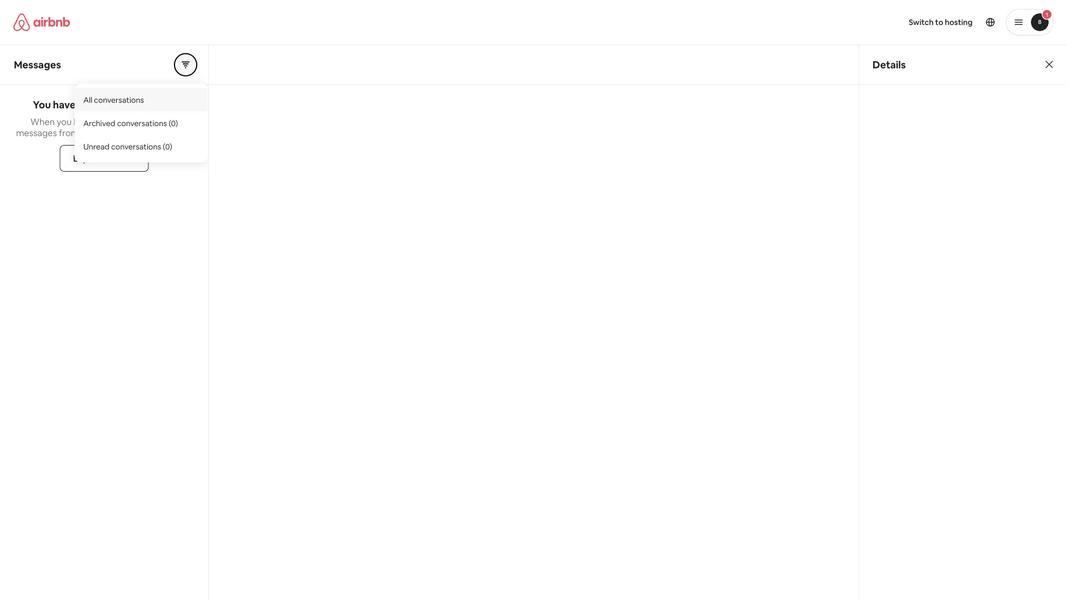 Task type: locate. For each thing, give the bounding box(es) containing it.
messages down you
[[16, 127, 57, 138]]

filter conversations. current filter: all conversations image
[[181, 60, 190, 69]]

all conversations
[[83, 95, 144, 105]]

unread conversations (0)
[[83, 142, 172, 152]]

conversations for all
[[94, 95, 144, 105]]

0 vertical spatial messages
[[128, 98, 176, 112]]

0 vertical spatial (0)
[[169, 118, 178, 128]]

1 horizontal spatial messages
[[128, 98, 176, 112]]

(0) for archived conversations (0)
[[169, 118, 178, 128]]

messages
[[128, 98, 176, 112], [16, 127, 57, 138]]

group
[[175, 54, 197, 76]]

explore airbnb link
[[60, 145, 149, 172]]

2 vertical spatial conversations
[[111, 142, 161, 152]]

archived conversations (0)
[[83, 118, 178, 128]]

(0) for unread conversations (0)
[[163, 142, 172, 152]]

(0)
[[169, 118, 178, 128], [163, 142, 172, 152]]

archived
[[83, 118, 115, 128]]

experience,
[[130, 116, 178, 127]]

a
[[97, 116, 101, 127]]

conversations for unread
[[111, 142, 161, 152]]

switch to hosting
[[910, 17, 973, 27]]

messages up experience, at the top of page
[[128, 98, 176, 112]]

no
[[78, 98, 90, 112]]

group inside messaging page main contents element
[[175, 54, 197, 76]]

conversations inside button
[[94, 95, 144, 105]]

unread
[[92, 98, 126, 112]]

1 vertical spatial conversations
[[117, 118, 167, 128]]

airbnb
[[107, 153, 135, 164]]

here.
[[172, 127, 192, 138]]

1
[[1047, 11, 1049, 18]]

show
[[136, 127, 158, 138]]

1 vertical spatial (0)
[[163, 142, 172, 152]]

(0) down up
[[163, 142, 172, 152]]

host
[[101, 127, 119, 138]]

profile element
[[547, 0, 1055, 44]]

or
[[120, 116, 128, 127]]

all
[[83, 95, 92, 105]]

0 vertical spatial conversations
[[94, 95, 144, 105]]

1 vertical spatial messages
[[16, 127, 57, 138]]

unread
[[83, 142, 110, 152]]

trip
[[103, 116, 118, 127]]

(0) right "show"
[[169, 118, 178, 128]]

hosting
[[946, 17, 973, 27]]

you
[[57, 116, 72, 127]]

will
[[121, 127, 134, 138]]

book
[[74, 116, 95, 127]]

conversations for archived
[[117, 118, 167, 128]]

conversations
[[94, 95, 144, 105], [117, 118, 167, 128], [111, 142, 161, 152]]

from
[[59, 127, 79, 138]]

messaging page main contents element
[[0, 44, 1068, 601]]

0 horizontal spatial messages
[[16, 127, 57, 138]]



Task type: describe. For each thing, give the bounding box(es) containing it.
you
[[33, 98, 51, 112]]

all conversations button
[[75, 88, 208, 112]]

you have no unread messages when you book a trip or experience, messages from your host will show up here.
[[16, 98, 192, 138]]

details
[[873, 58, 907, 71]]

have
[[53, 98, 76, 112]]

explore airbnb
[[73, 153, 135, 164]]

your
[[81, 127, 99, 138]]

when
[[30, 116, 55, 127]]

1 button
[[1007, 9, 1055, 36]]

switch to hosting link
[[903, 11, 980, 34]]

messages
[[14, 58, 61, 71]]

explore
[[73, 153, 105, 164]]

up
[[159, 127, 170, 138]]

switch
[[910, 17, 934, 27]]

to
[[936, 17, 944, 27]]



Task type: vqa. For each thing, say whether or not it's contained in the screenshot.
the unread
yes



